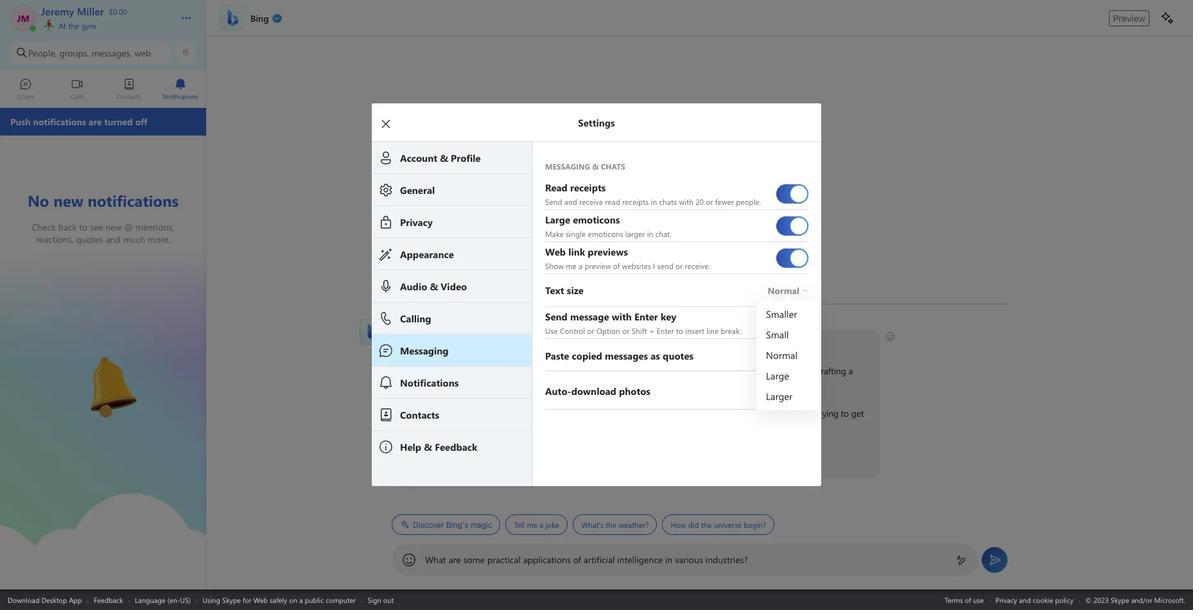 Task type: describe. For each thing, give the bounding box(es) containing it.
curious
[[434, 379, 461, 391]]

Paste copied messages as quotes checkbox
[[776, 340, 809, 370]]

to right the 'trying'
[[841, 407, 849, 419]]

3 i'm from the left
[[786, 407, 798, 419]]

+
[[649, 325, 655, 336]]

to left start at the bottom left of the page
[[444, 450, 452, 462]]

download desktop app
[[8, 595, 82, 605]]

send and receive read receipts in chats with 20 or fewer people.
[[545, 196, 761, 206]]

itinerary
[[683, 365, 715, 377]]

joke
[[545, 520, 559, 530]]

1 vertical spatial i
[[500, 337, 502, 349]]

what
[[425, 554, 446, 566]]

show me a preview of websites i send or receive.
[[545, 260, 710, 271]]

weird.
[[677, 407, 700, 419]]

privacy and cookie policy
[[996, 595, 1074, 605]]

so
[[469, 407, 477, 419]]

desktop
[[41, 595, 67, 605]]

hey, this is bing ! how can i help you today?
[[399, 337, 568, 349]]

want
[[423, 450, 441, 462]]

language (en-us)
[[135, 595, 191, 605]]

universe
[[714, 520, 742, 530]]

the for at
[[68, 21, 79, 31]]

in inside ask me any type of question, like finding vegan restaurants in cambridge, itinerary for your trip to europe or drafting a story for curious kids. in groups, remember to mention me with @bing. i'm an ai preview, so i'm still learning. sometimes i might say something weird. don't get mad at me, i'm just trying to get better! if you want to start over, type
[[627, 365, 634, 377]]

privacy and cookie policy link
[[996, 595, 1074, 605]]

to down vegan
[[566, 379, 574, 391]]

web
[[135, 47, 151, 59]]

and for send
[[564, 196, 577, 206]]

groups, inside button
[[60, 47, 89, 59]]

messaging dialog
[[372, 103, 841, 486]]

terms
[[945, 595, 963, 605]]

how did the universe begin? button
[[662, 514, 775, 535]]

websites
[[622, 260, 651, 271]]

don't
[[702, 407, 723, 419]]

can
[[484, 337, 498, 349]]

at the gym button
[[41, 18, 168, 31]]

me for type
[[415, 365, 427, 377]]

people, groups, messages, web
[[28, 47, 151, 59]]

and for privacy
[[1019, 595, 1031, 605]]

make single emoticons larger in chat.
[[545, 228, 672, 239]]

1 get from the left
[[725, 407, 738, 419]]

2 horizontal spatial the
[[701, 520, 712, 530]]

with inside ask me any type of question, like finding vegan restaurants in cambridge, itinerary for your trip to europe or drafting a story for curious kids. in groups, remember to mention me with @bing. i'm an ai preview, so i'm still learning. sometimes i might say something weird. don't get mad at me, i'm just trying to get better! if you want to start over, type
[[626, 379, 642, 391]]

what's the weather? button
[[573, 514, 657, 535]]

your
[[730, 365, 748, 377]]

trip
[[750, 365, 763, 377]]

or right send
[[676, 260, 683, 271]]

bing
[[442, 337, 460, 349]]

something
[[634, 407, 675, 419]]

in
[[483, 379, 490, 391]]

out
[[383, 595, 394, 605]]

me,
[[770, 407, 784, 419]]

in left various
[[665, 554, 673, 566]]

1 vertical spatial for
[[420, 379, 431, 391]]

an
[[413, 407, 422, 419]]

if
[[399, 450, 404, 462]]

feedback
[[94, 595, 123, 605]]

ask
[[399, 365, 413, 377]]

insert
[[685, 325, 705, 336]]

you inside ask me any type of question, like finding vegan restaurants in cambridge, itinerary for your trip to europe or drafting a story for curious kids. in groups, remember to mention me with @bing. i'm an ai preview, so i'm still learning. sometimes i might say something weird. don't get mad at me, i'm just trying to get better! if you want to start over, type
[[406, 450, 420, 462]]

preview,
[[435, 407, 466, 419]]

in left chat.
[[647, 228, 653, 239]]

story
[[399, 379, 418, 391]]

gym
[[81, 21, 96, 31]]

me for preview
[[566, 260, 577, 271]]

language
[[135, 595, 165, 605]]

might
[[594, 407, 617, 419]]

receive
[[579, 196, 603, 206]]

privacy
[[996, 595, 1017, 605]]

of left use
[[965, 595, 971, 605]]

0 vertical spatial type
[[445, 365, 462, 377]]

read
[[605, 196, 620, 206]]

what's
[[581, 520, 604, 530]]

cambridge,
[[636, 365, 681, 377]]

what's the weather?
[[581, 520, 649, 530]]

kids.
[[464, 379, 481, 391]]

drafting
[[816, 365, 846, 377]]

preview
[[1113, 13, 1146, 23]]

finding
[[527, 365, 554, 377]]

line
[[707, 325, 719, 336]]

industries?
[[706, 554, 748, 566]]

!
[[460, 337, 462, 349]]

safely
[[270, 595, 287, 605]]

Read receipts, Send and receive read receipts in chats with 20 or fewer people. checkbox
[[776, 179, 809, 208]]

(en-
[[167, 595, 180, 605]]

1 horizontal spatial you
[[524, 337, 538, 349]]

chats
[[659, 196, 677, 206]]

trying
[[816, 407, 839, 419]]

or inside ask me any type of question, like finding vegan restaurants in cambridge, itinerary for your trip to europe or drafting a story for curious kids. in groups, remember to mention me with @bing. i'm an ai preview, so i'm still learning. sometimes i might say something weird. don't get mad at me, i'm just trying to get better! if you want to start over, type
[[805, 365, 813, 377]]

restaurants
[[582, 365, 625, 377]]

using skype for web safely on a public computer
[[203, 595, 356, 605]]

20
[[696, 196, 704, 206]]

say
[[619, 407, 631, 419]]

enter
[[657, 325, 674, 336]]

discover
[[413, 520, 444, 530]]

using skype for web safely on a public computer link
[[203, 595, 356, 605]]

policy
[[1055, 595, 1074, 605]]

sign out link
[[368, 595, 394, 605]]

web
[[253, 595, 268, 605]]



Task type: vqa. For each thing, say whether or not it's contained in the screenshot.
Single
yes



Task type: locate. For each thing, give the bounding box(es) containing it.
in left chats
[[651, 196, 657, 206]]

0 horizontal spatial groups,
[[60, 47, 89, 59]]

0 horizontal spatial with
[[626, 379, 642, 391]]

help
[[505, 337, 521, 349]]

chat.
[[655, 228, 672, 239]]

us)
[[180, 595, 191, 605]]

1 vertical spatial and
[[1019, 595, 1031, 605]]

menu
[[757, 300, 820, 409]]

of left "artificial"
[[573, 554, 581, 566]]

0 horizontal spatial the
[[68, 21, 79, 31]]

0 horizontal spatial how
[[464, 337, 482, 349]]

Auto-download photos checkbox
[[776, 375, 809, 405]]

i inside "dialog"
[[653, 260, 655, 271]]

0 horizontal spatial for
[[243, 595, 252, 605]]

groups, down like
[[493, 379, 521, 391]]

groups, down at the gym in the left top of the page
[[60, 47, 89, 59]]

for right story
[[420, 379, 431, 391]]

(smileeyes)
[[569, 336, 612, 348]]

a right on
[[299, 595, 303, 605]]

terms of use
[[945, 595, 984, 605]]

me right tell
[[527, 520, 537, 530]]

terms of use link
[[945, 595, 984, 605]]

1 horizontal spatial with
[[679, 196, 694, 206]]

of right preview
[[613, 260, 620, 271]]

computer
[[326, 595, 356, 605]]

to inside messaging "dialog"
[[676, 325, 683, 336]]

with left @bing.
[[626, 379, 642, 391]]

practical
[[487, 554, 521, 566]]

to right enter
[[676, 325, 683, 336]]

tab list
[[0, 73, 206, 108]]

is
[[434, 337, 439, 349]]

i'm left an
[[399, 407, 411, 419]]

Send message with Enter key, Use Control or Option or Shift + Enter to insert line break. checkbox
[[776, 308, 809, 337]]

2 vertical spatial i
[[589, 407, 592, 419]]

0 vertical spatial groups,
[[60, 47, 89, 59]]

start
[[454, 450, 471, 462]]

this
[[418, 337, 431, 349]]

2 get from the left
[[851, 407, 864, 419]]

what are some practical applications of artificial intelligence in various industries?
[[425, 554, 748, 566]]

messages,
[[92, 47, 132, 59]]

1 horizontal spatial i
[[589, 407, 592, 419]]

cookie
[[1033, 595, 1053, 605]]

1 vertical spatial groups,
[[493, 379, 521, 391]]

shift
[[632, 325, 647, 336]]

language (en-us) link
[[135, 595, 191, 605]]

the right the at
[[68, 21, 79, 31]]

hey,
[[399, 337, 415, 349]]

0 horizontal spatial you
[[406, 450, 420, 462]]

people,
[[28, 47, 57, 59]]

receipts
[[622, 196, 649, 206]]

the for what's
[[606, 520, 617, 530]]

use
[[545, 325, 558, 336]]

bell
[[65, 352, 81, 366]]

me
[[566, 260, 577, 271], [415, 365, 427, 377], [611, 379, 623, 391], [527, 520, 537, 530]]

artificial
[[584, 554, 615, 566]]

how left did
[[671, 520, 686, 530]]

just
[[800, 407, 814, 419]]

did
[[688, 520, 699, 530]]

or left the shift
[[622, 325, 630, 336]]

Type a message text field
[[425, 554, 946, 566]]

0 horizontal spatial get
[[725, 407, 738, 419]]

i inside ask me any type of question, like finding vegan restaurants in cambridge, itinerary for your trip to europe or drafting a story for curious kids. in groups, remember to mention me with @bing. i'm an ai preview, so i'm still learning. sometimes i might say something weird. don't get mad at me, i'm just trying to get better! if you want to start over, type
[[589, 407, 592, 419]]

1 horizontal spatial i'm
[[480, 407, 492, 419]]

i right can
[[500, 337, 502, 349]]

Large emoticons, Make single emoticons larger in chat. checkbox
[[776, 211, 809, 241]]

type right over,
[[494, 450, 511, 462]]

Web link previews, Show me a preview of websites I send or receive. checkbox
[[776, 243, 809, 273]]

today?
[[540, 337, 566, 349]]

a left preview
[[579, 260, 583, 271]]

1 horizontal spatial type
[[494, 450, 511, 462]]

me right show
[[566, 260, 577, 271]]

1 horizontal spatial the
[[606, 520, 617, 530]]

of up kids.
[[465, 365, 472, 377]]

0 vertical spatial with
[[679, 196, 694, 206]]

receive.
[[685, 260, 710, 271]]

magic
[[471, 520, 492, 530]]

use
[[973, 595, 984, 605]]

get right the 'trying'
[[851, 407, 864, 419]]

a right drafting
[[848, 365, 853, 377]]

1 horizontal spatial how
[[671, 520, 686, 530]]

intelligence
[[617, 554, 663, 566]]

ask me any type of question, like finding vegan restaurants in cambridge, itinerary for your trip to europe or drafting a story for curious kids. in groups, remember to mention me with @bing. i'm an ai preview, so i'm still learning. sometimes i might say something weird. don't get mad at me, i'm just trying to get better! if you want to start over, type
[[399, 365, 866, 462]]

at
[[760, 407, 767, 419]]

question,
[[475, 365, 510, 377]]

2 horizontal spatial for
[[717, 365, 728, 377]]

am
[[427, 319, 439, 329]]

0 vertical spatial how
[[464, 337, 482, 349]]

tell me a joke
[[514, 520, 559, 530]]

make
[[545, 228, 564, 239]]

a inside ask me any type of question, like finding vegan restaurants in cambridge, itinerary for your trip to europe or drafting a story for curious kids. in groups, remember to mention me with @bing. i'm an ai preview, so i'm still learning. sometimes i might say something weird. don't get mad at me, i'm just trying to get better! if you want to start over, type
[[848, 365, 853, 377]]

feedback link
[[94, 595, 123, 605]]

me for joke
[[527, 520, 537, 530]]

how did the universe begin?
[[671, 520, 766, 530]]

me inside messaging "dialog"
[[566, 260, 577, 271]]

you right help
[[524, 337, 538, 349]]

download
[[8, 595, 39, 605]]

type up curious
[[445, 365, 462, 377]]

how inside button
[[671, 520, 686, 530]]

to right trip
[[765, 365, 773, 377]]

and inside messaging "dialog"
[[564, 196, 577, 206]]

i'm
[[399, 407, 411, 419], [480, 407, 492, 419], [786, 407, 798, 419]]

2 horizontal spatial i'm
[[786, 407, 798, 419]]

download desktop app link
[[8, 595, 82, 605]]

vegan
[[557, 365, 580, 377]]

any
[[429, 365, 443, 377]]

begin?
[[744, 520, 766, 530]]

0 horizontal spatial i'm
[[399, 407, 411, 419]]

of inside messaging "dialog"
[[613, 260, 620, 271]]

1 horizontal spatial groups,
[[493, 379, 521, 391]]

a inside button
[[539, 520, 543, 530]]

me inside the tell me a joke button
[[527, 520, 537, 530]]

for left web
[[243, 595, 252, 605]]

single
[[566, 228, 586, 239]]

a left "joke"
[[539, 520, 543, 530]]

newtopic
[[513, 450, 549, 462]]

show
[[545, 260, 564, 271]]

1 vertical spatial type
[[494, 450, 511, 462]]

option
[[597, 325, 620, 336]]

2 horizontal spatial i
[[653, 260, 655, 271]]

2 i'm from the left
[[480, 407, 492, 419]]

0 vertical spatial for
[[717, 365, 728, 377]]

using
[[203, 595, 220, 605]]

with left '20'
[[679, 196, 694, 206]]

1 horizontal spatial for
[[420, 379, 431, 391]]

to
[[676, 325, 683, 336], [765, 365, 773, 377], [566, 379, 574, 391], [841, 407, 849, 419], [444, 450, 452, 462]]

0 horizontal spatial type
[[445, 365, 462, 377]]

and left "cookie"
[[1019, 595, 1031, 605]]

0 vertical spatial and
[[564, 196, 577, 206]]

1 vertical spatial with
[[626, 379, 642, 391]]

2 vertical spatial for
[[243, 595, 252, 605]]

the
[[68, 21, 79, 31], [606, 520, 617, 530], [701, 520, 712, 530]]

weather?
[[619, 520, 649, 530]]

me down restaurants
[[611, 379, 623, 391]]

remember
[[524, 379, 564, 391]]

the right what's
[[606, 520, 617, 530]]

how
[[464, 337, 482, 349], [671, 520, 686, 530]]

in right restaurants
[[627, 365, 634, 377]]

1 horizontal spatial get
[[851, 407, 864, 419]]

1 i'm from the left
[[399, 407, 411, 419]]

you right 'if' on the bottom left of the page
[[406, 450, 420, 462]]

how right !
[[464, 337, 482, 349]]

emoticons
[[588, 228, 623, 239]]

of inside ask me any type of question, like finding vegan restaurants in cambridge, itinerary for your trip to europe or drafting a story for curious kids. in groups, remember to mention me with @bing. i'm an ai preview, so i'm still learning. sometimes i might say something weird. don't get mad at me, i'm just trying to get better! if you want to start over, type
[[465, 365, 472, 377]]

sign
[[368, 595, 381, 605]]

me left any
[[415, 365, 427, 377]]

discover bing's magic
[[413, 520, 492, 530]]

use control or option or shift + enter to insert line break.
[[545, 325, 742, 336]]

0 horizontal spatial i
[[500, 337, 502, 349]]

i left might
[[589, 407, 592, 419]]

people, groups, messages, web button
[[10, 41, 170, 64]]

or right '20'
[[706, 196, 713, 206]]

with
[[679, 196, 694, 206], [626, 379, 642, 391]]

europe
[[776, 365, 803, 377]]

for left the your
[[717, 365, 728, 377]]

some
[[463, 554, 485, 566]]

get
[[725, 407, 738, 419], [851, 407, 864, 419]]

0 vertical spatial i
[[653, 260, 655, 271]]

bing's
[[446, 520, 468, 530]]

groups, inside ask me any type of question, like finding vegan restaurants in cambridge, itinerary for your trip to europe or drafting a story for curious kids. in groups, remember to mention me with @bing. i'm an ai preview, so i'm still learning. sometimes i might say something weird. don't get mad at me, i'm just trying to get better! if you want to start over, type
[[493, 379, 521, 391]]

get left mad
[[725, 407, 738, 419]]

mention
[[576, 379, 609, 391]]

preview
[[585, 260, 611, 271]]

i left send
[[653, 260, 655, 271]]

over,
[[474, 450, 492, 462]]

and right send
[[564, 196, 577, 206]]

the right did
[[701, 520, 712, 530]]

i'm left just
[[786, 407, 798, 419]]

1 vertical spatial you
[[406, 450, 420, 462]]

0 vertical spatial you
[[524, 337, 538, 349]]

or right europe
[[805, 365, 813, 377]]

or up (smileeyes)
[[587, 325, 594, 336]]

tell me a joke button
[[506, 514, 568, 535]]

1 horizontal spatial and
[[1019, 595, 1031, 605]]

i'm right 'so' at the left
[[480, 407, 492, 419]]

larger
[[625, 228, 645, 239]]

a inside "dialog"
[[579, 260, 583, 271]]

with inside messaging "dialog"
[[679, 196, 694, 206]]

tell
[[514, 520, 525, 530]]

0 horizontal spatial and
[[564, 196, 577, 206]]

1 vertical spatial how
[[671, 520, 686, 530]]



